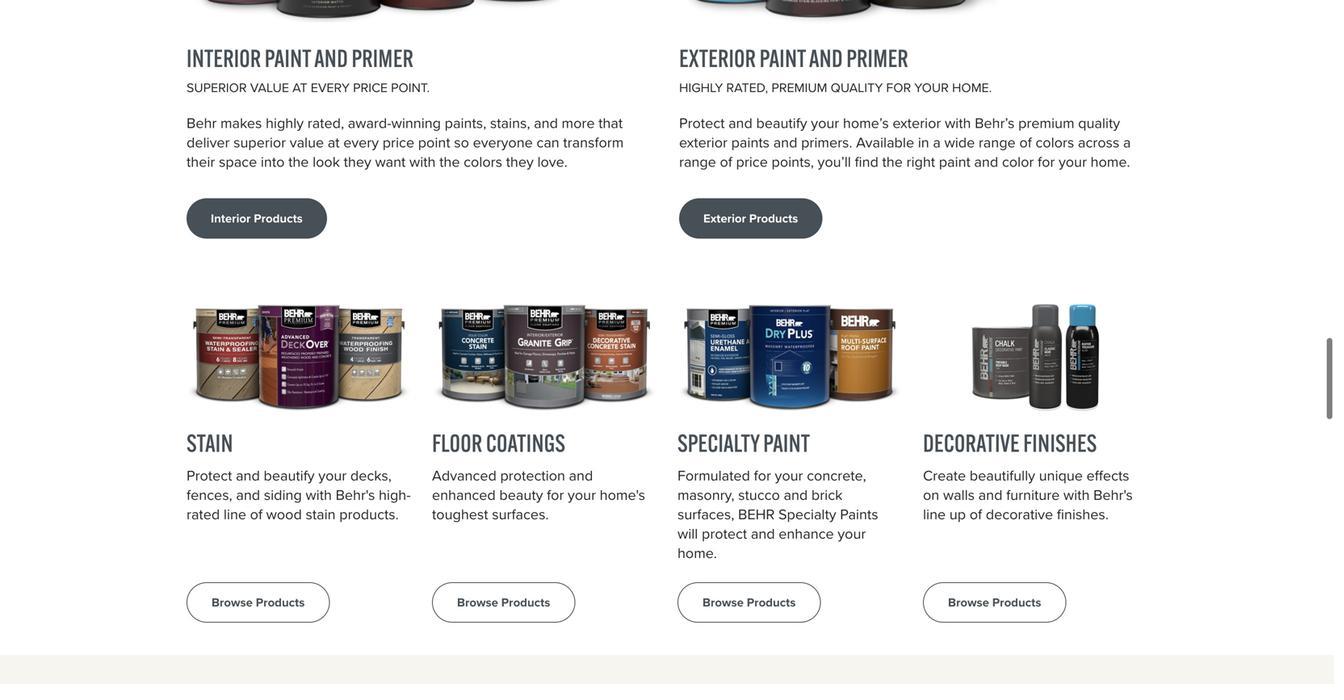 Task type: locate. For each thing, give the bounding box(es) containing it.
available
[[856, 132, 915, 153]]

home. down quality in the right of the page
[[1091, 151, 1131, 172]]

transform
[[563, 132, 624, 153]]

with left 'behr's'
[[945, 112, 971, 134]]

siding
[[264, 484, 302, 506]]

exterior
[[893, 112, 941, 134], [679, 132, 728, 153]]

paint inside exterior paint and primer highly rated, premium quality for your home.
[[760, 43, 806, 73]]

range left 'paints'
[[679, 151, 716, 172]]

0 horizontal spatial for
[[547, 484, 564, 506]]

price left points,
[[736, 151, 768, 172]]

colors inside behr makes highly rated, award-winning paints, stains, and more that deliver superior value at every price point so everyone can transform their space into the look they want with the colors they love.
[[464, 151, 502, 172]]

of right 'behr's'
[[1020, 132, 1032, 153]]

range right the 'wide'
[[979, 132, 1016, 153]]

decorative finishes create beautifully unique effects on walls and furniture with behr's line up of decorative finishes.
[[923, 428, 1133, 525]]

a right "across"
[[1124, 132, 1131, 153]]

stains,
[[490, 112, 530, 134]]

1 browse products from the left
[[212, 594, 305, 611]]

floor coatings advanced protection and enhanced beauty for your home's toughest surfaces.
[[432, 428, 645, 525]]

paint inside specialty paint formulated for your concrete, masonry, stucco and brick surfaces, behr specialty paints will protect and enhance your home.
[[763, 428, 810, 458]]

behr's
[[975, 112, 1015, 134]]

2 line from the left
[[923, 504, 946, 525]]

find
[[855, 151, 879, 172]]

0 horizontal spatial range
[[679, 151, 716, 172]]

paint for exterior
[[760, 43, 806, 73]]

1 a from the left
[[933, 132, 941, 153]]

value
[[290, 132, 324, 153]]

your left "home's"
[[568, 484, 596, 506]]

colors right color
[[1036, 132, 1075, 153]]

love.
[[538, 151, 568, 172]]

specialty
[[779, 504, 837, 525]]

of up exterior
[[720, 151, 733, 172]]

beautifully
[[970, 465, 1036, 486]]

0 horizontal spatial price
[[383, 132, 414, 153]]

masonry,
[[678, 484, 735, 506]]

with right "siding"
[[306, 484, 332, 506]]

primers.
[[801, 132, 853, 153]]

of left wood
[[250, 504, 263, 525]]

price left point
[[383, 132, 414, 153]]

beauty
[[500, 484, 543, 506]]

stain
[[306, 504, 336, 525]]

range
[[979, 132, 1016, 153], [679, 151, 716, 172]]

line
[[224, 504, 246, 525], [923, 504, 946, 525]]

behr's inside stain protect and beautify your decks, fences, and siding with behr's high- rated line of wood stain products.
[[336, 484, 375, 506]]

with inside behr makes highly rated, award-winning paints, stains, and more that deliver superior value at every price point so everyone can transform their space into the look they want with the colors they love.
[[410, 151, 436, 172]]

colors inside protect and beautify your home's exterior with behr's premium quality exterior paints and primers. available in a wide range of colors across a range of price points, you'll find the right paint and color for your home.
[[1036, 132, 1075, 153]]

specialty paint formulated for your concrete, masonry, stucco and brick surfaces, behr specialty paints will protect and enhance your home.
[[678, 428, 879, 564]]

with inside protect and beautify your home's exterior with behr's premium quality exterior paints and primers. available in a wide range of colors across a range of price points, you'll find the right paint and color for your home.
[[945, 112, 971, 134]]

1 horizontal spatial and
[[809, 43, 843, 73]]

behr
[[187, 112, 217, 134]]

deliver
[[187, 132, 230, 153]]

behr's right the unique
[[1094, 484, 1133, 506]]

and up every
[[314, 43, 348, 73]]

behr's left high-
[[336, 484, 375, 506]]

color
[[1002, 151, 1034, 172]]

highly
[[679, 78, 723, 97]]

3 browse products link from the left
[[678, 583, 821, 623]]

with right want
[[410, 151, 436, 172]]

with inside stain protect and beautify your decks, fences, and siding with behr's high- rated line of wood stain products.
[[306, 484, 332, 506]]

behr makes highly rated, award-winning paints, stains, and more that deliver superior value at every price point so everyone can transform their space into the look they want with the colors they love.
[[187, 112, 624, 172]]

can
[[537, 132, 560, 153]]

price inside protect and beautify your home's exterior with behr's premium quality exterior paints and primers. available in a wide range of colors across a range of price points, you'll find the right paint and color for your home.
[[736, 151, 768, 172]]

paints
[[840, 504, 879, 525]]

1 horizontal spatial exterior
[[893, 112, 941, 134]]

more
[[562, 112, 595, 134]]

1 horizontal spatial beautify
[[757, 112, 808, 134]]

wide
[[945, 132, 975, 153]]

they
[[344, 151, 371, 172], [506, 151, 534, 172]]

1 horizontal spatial behr's
[[1094, 484, 1133, 506]]

home. down surfaces,
[[678, 543, 717, 564]]

0 horizontal spatial they
[[344, 151, 371, 172]]

2 horizontal spatial the
[[883, 151, 903, 172]]

beautify up wood
[[264, 465, 315, 486]]

toughest
[[432, 504, 488, 525]]

protect
[[702, 523, 747, 545]]

your left decks,
[[319, 465, 347, 486]]

0 horizontal spatial colors
[[464, 151, 502, 172]]

0 horizontal spatial primer
[[352, 43, 414, 73]]

price inside behr makes highly rated, award-winning paints, stains, and more that deliver superior value at every price point so everyone can transform their space into the look they want with the colors they love.
[[383, 132, 414, 153]]

2 primer from the left
[[847, 43, 909, 73]]

products for specialty paint
[[747, 594, 796, 611]]

they right at
[[344, 151, 371, 172]]

and inside exterior paint and primer highly rated, premium quality for your home.
[[809, 43, 843, 73]]

3 the from the left
[[883, 151, 903, 172]]

1 horizontal spatial protect
[[679, 112, 725, 134]]

browse products for paint
[[703, 594, 796, 611]]

1 line from the left
[[224, 504, 246, 525]]

1 and from the left
[[314, 43, 348, 73]]

the right find
[[883, 151, 903, 172]]

primer up "quality"
[[847, 43, 909, 73]]

interior products
[[211, 209, 303, 227]]

0 horizontal spatial protect
[[187, 465, 232, 486]]

2 browse from the left
[[457, 594, 498, 611]]

your
[[811, 112, 840, 134], [1059, 151, 1087, 172], [319, 465, 347, 486], [775, 465, 803, 486], [568, 484, 596, 506], [838, 523, 866, 545]]

exterior left 'paints'
[[679, 132, 728, 153]]

4 browse products link from the left
[[923, 583, 1067, 623]]

for right color
[[1038, 151, 1055, 172]]

line right rated
[[224, 504, 246, 525]]

the right 'into'
[[288, 151, 309, 172]]

1 horizontal spatial a
[[1124, 132, 1131, 153]]

and for interior
[[314, 43, 348, 73]]

2 browse products from the left
[[457, 594, 550, 611]]

paint up stucco
[[763, 428, 810, 458]]

colors down paints,
[[464, 151, 502, 172]]

0 horizontal spatial and
[[314, 43, 348, 73]]

walls
[[943, 484, 975, 506]]

price
[[383, 132, 414, 153], [736, 151, 768, 172]]

wood
[[266, 504, 302, 525]]

furniture
[[1007, 484, 1060, 506]]

1 horizontal spatial colors
[[1036, 132, 1075, 153]]

1 horizontal spatial line
[[923, 504, 946, 525]]

line left up
[[923, 504, 946, 525]]

1 horizontal spatial price
[[736, 151, 768, 172]]

paint up premium
[[760, 43, 806, 73]]

exterior
[[704, 209, 746, 227]]

surfaces.
[[492, 504, 549, 525]]

protect down highly
[[679, 112, 725, 134]]

0 horizontal spatial behr's
[[336, 484, 375, 506]]

with right furniture
[[1064, 484, 1090, 506]]

browse products link for protect
[[187, 583, 330, 623]]

3 browse products from the left
[[703, 594, 796, 611]]

2 a from the left
[[1124, 132, 1131, 153]]

quality
[[1079, 112, 1121, 134]]

1 vertical spatial home.
[[678, 543, 717, 564]]

for inside protect and beautify your home's exterior with behr's premium quality exterior paints and primers. available in a wide range of colors across a range of price points, you'll find the right paint and color for your home.
[[1038, 151, 1055, 172]]

they left love.
[[506, 151, 534, 172]]

and
[[534, 112, 558, 134], [729, 112, 753, 134], [774, 132, 798, 153], [975, 151, 999, 172], [236, 465, 260, 486], [569, 465, 593, 486], [236, 484, 260, 506], [784, 484, 808, 506], [979, 484, 1003, 506], [751, 523, 775, 545]]

the down paints,
[[440, 151, 460, 172]]

1 horizontal spatial the
[[440, 151, 460, 172]]

floor
[[432, 428, 483, 458]]

2 and from the left
[[809, 43, 843, 73]]

a right in
[[933, 132, 941, 153]]

quality
[[831, 78, 883, 97]]

decorative
[[923, 428, 1020, 458]]

at
[[328, 132, 340, 153]]

1 browse from the left
[[212, 594, 253, 611]]

2 behr's from the left
[[1094, 484, 1133, 506]]

4 browse from the left
[[948, 594, 990, 611]]

finishes.
[[1057, 504, 1109, 525]]

paint up at
[[265, 43, 311, 73]]

create
[[923, 465, 966, 486]]

1 horizontal spatial primer
[[847, 43, 909, 73]]

primer inside interior paint and primer superior value at every price point.
[[352, 43, 414, 73]]

primer inside exterior paint and primer highly rated, premium quality for your home.
[[847, 43, 909, 73]]

1 browse products link from the left
[[187, 583, 330, 623]]

browse products for protect
[[212, 594, 305, 611]]

with
[[945, 112, 971, 134], [410, 151, 436, 172], [306, 484, 332, 506], [1064, 484, 1090, 506]]

browse products link
[[187, 583, 330, 623], [432, 583, 576, 623], [678, 583, 821, 623], [923, 583, 1067, 623]]

3 browse from the left
[[703, 594, 744, 611]]

protect down stain
[[187, 465, 232, 486]]

primer paint cans image
[[679, 0, 1148, 25]]

and for exterior
[[809, 43, 843, 73]]

1 horizontal spatial for
[[754, 465, 771, 486]]

paint
[[265, 43, 311, 73], [760, 43, 806, 73], [763, 428, 810, 458]]

browse products for finishes
[[948, 594, 1042, 611]]

protect inside protect and beautify your home's exterior with behr's premium quality exterior paints and primers. available in a wide range of colors across a range of price points, you'll find the right paint and color for your home.
[[679, 112, 725, 134]]

1 vertical spatial protect
[[187, 465, 232, 486]]

primer
[[352, 43, 414, 73], [847, 43, 909, 73]]

and up premium
[[809, 43, 843, 73]]

and inside interior paint and primer superior value at every price point.
[[314, 43, 348, 73]]

and
[[314, 43, 348, 73], [809, 43, 843, 73]]

0 vertical spatial protect
[[679, 112, 725, 134]]

0 horizontal spatial the
[[288, 151, 309, 172]]

effects
[[1087, 465, 1130, 486]]

paint inside interior paint and primer superior value at every price point.
[[265, 43, 311, 73]]

want
[[375, 151, 406, 172]]

0 horizontal spatial beautify
[[264, 465, 315, 486]]

1 vertical spatial beautify
[[264, 465, 315, 486]]

will
[[678, 523, 698, 545]]

1 they from the left
[[344, 151, 371, 172]]

primer for interior paint and primer
[[352, 43, 414, 73]]

1 horizontal spatial they
[[506, 151, 534, 172]]

for
[[1038, 151, 1055, 172], [754, 465, 771, 486], [547, 484, 564, 506]]

products for decorative finishes
[[993, 594, 1042, 611]]

browse
[[212, 594, 253, 611], [457, 594, 498, 611], [703, 594, 744, 611], [948, 594, 990, 611]]

0 horizontal spatial home.
[[678, 543, 717, 564]]

home.
[[1091, 151, 1131, 172], [678, 543, 717, 564]]

2 horizontal spatial for
[[1038, 151, 1055, 172]]

0 horizontal spatial exterior
[[679, 132, 728, 153]]

1 behr's from the left
[[336, 484, 375, 506]]

of right up
[[970, 504, 982, 525]]

1 horizontal spatial home.
[[1091, 151, 1131, 172]]

home's
[[843, 112, 889, 134]]

0 horizontal spatial a
[[933, 132, 941, 153]]

2 browse products link from the left
[[432, 583, 576, 623]]

that
[[599, 112, 623, 134]]

exterior down your
[[893, 112, 941, 134]]

the
[[288, 151, 309, 172], [440, 151, 460, 172], [883, 151, 903, 172]]

for inside floor coatings advanced protection and enhanced beauty for your home's toughest surfaces.
[[547, 484, 564, 506]]

home. inside protect and beautify your home's exterior with behr's premium quality exterior paints and primers. available in a wide range of colors across a range of price points, you'll find the right paint and color for your home.
[[1091, 151, 1131, 172]]

primer up price
[[352, 43, 414, 73]]

4 browse products from the left
[[948, 594, 1042, 611]]

home. inside specialty paint formulated for your concrete, masonry, stucco and brick surfaces, behr specialty paints will protect and enhance your home.
[[678, 543, 717, 564]]

1 primer from the left
[[352, 43, 414, 73]]

0 vertical spatial home.
[[1091, 151, 1131, 172]]

0 horizontal spatial line
[[224, 504, 246, 525]]

0 vertical spatial beautify
[[757, 112, 808, 134]]

browse products link for paint
[[678, 583, 821, 623]]

for up the behr
[[754, 465, 771, 486]]

point.
[[391, 78, 430, 97]]

beautify down premium
[[757, 112, 808, 134]]

interior products link
[[187, 198, 327, 239]]

for right beauty
[[547, 484, 564, 506]]

the inside protect and beautify your home's exterior with behr's premium quality exterior paints and primers. available in a wide range of colors across a range of price points, you'll find the right paint and color for your home.
[[883, 151, 903, 172]]



Task type: describe. For each thing, give the bounding box(es) containing it.
your right 'enhance'
[[838, 523, 866, 545]]

you'll
[[818, 151, 851, 172]]

browse products link for coatings
[[432, 583, 576, 623]]

of inside 'decorative finishes create beautifully unique effects on walls and furniture with behr's line up of decorative finishes.'
[[970, 504, 982, 525]]

stucco
[[738, 484, 780, 506]]

points,
[[772, 151, 814, 172]]

your down premium
[[1059, 151, 1087, 172]]

for
[[887, 78, 911, 97]]

superior
[[234, 132, 286, 153]]

winning
[[392, 112, 441, 134]]

point
[[418, 132, 450, 153]]

your
[[915, 78, 949, 97]]

your left brick
[[775, 465, 803, 486]]

of inside stain protect and beautify your decks, fences, and siding with behr's high- rated line of wood stain products.
[[250, 504, 263, 525]]

for inside specialty paint formulated for your concrete, masonry, stucco and brick surfaces, behr specialty paints will protect and enhance your home.
[[754, 465, 771, 486]]

interior
[[187, 43, 261, 73]]

highly
[[266, 112, 304, 134]]

everyone
[[473, 132, 533, 153]]

exterior products
[[704, 209, 798, 227]]

into
[[261, 151, 285, 172]]

interior paint and primer superior value at every price point.
[[187, 43, 430, 97]]

products for stain
[[256, 594, 305, 611]]

unique
[[1039, 465, 1083, 486]]

with inside 'decorative finishes create beautifully unique effects on walls and furniture with behr's line up of decorative finishes.'
[[1064, 484, 1090, 506]]

exterior
[[679, 43, 756, 73]]

formulated
[[678, 465, 750, 486]]

decorative
[[986, 504, 1054, 525]]

award-
[[348, 112, 392, 134]]

look
[[313, 151, 340, 172]]

rated,
[[727, 78, 768, 97]]

beautify inside protect and beautify your home's exterior with behr's premium quality exterior paints and primers. available in a wide range of colors across a range of price points, you'll find the right paint and color for your home.
[[757, 112, 808, 134]]

paints
[[732, 132, 770, 153]]

browse for coatings
[[457, 594, 498, 611]]

paint for specialty
[[763, 428, 810, 458]]

fences,
[[187, 484, 232, 506]]

exterior products link
[[679, 198, 823, 239]]

your inside floor coatings advanced protection and enhanced beauty for your home's toughest surfaces.
[[568, 484, 596, 506]]

products for floor coatings
[[502, 594, 550, 611]]

high-
[[379, 484, 411, 506]]

interior
[[211, 209, 251, 227]]

products.
[[339, 504, 399, 525]]

price
[[353, 78, 388, 97]]

line inside stain protect and beautify your decks, fences, and siding with behr's high- rated line of wood stain products.
[[224, 504, 246, 525]]

line inside 'decorative finishes create beautifully unique effects on walls and furniture with behr's line up of decorative finishes.'
[[923, 504, 946, 525]]

up
[[950, 504, 966, 525]]

every
[[311, 78, 350, 97]]

protection
[[500, 465, 565, 486]]

brick
[[812, 484, 843, 506]]

specialty
[[678, 428, 760, 458]]

browse for finishes
[[948, 594, 990, 611]]

advanced
[[432, 465, 497, 486]]

every
[[344, 132, 379, 153]]

browse for paint
[[703, 594, 744, 611]]

on
[[923, 484, 940, 506]]

value
[[250, 78, 289, 97]]

home's
[[600, 484, 645, 506]]

1 horizontal spatial range
[[979, 132, 1016, 153]]

behr
[[738, 504, 775, 525]]

2 the from the left
[[440, 151, 460, 172]]

and inside floor coatings advanced protection and enhanced beauty for your home's toughest surfaces.
[[569, 465, 593, 486]]

so
[[454, 132, 469, 153]]

your inside stain protect and beautify your decks, fences, and siding with behr's high- rated line of wood stain products.
[[319, 465, 347, 486]]

stain protect and beautify your decks, fences, and siding with behr's high- rated line of wood stain products.
[[187, 428, 411, 525]]

concrete,
[[807, 465, 867, 486]]

across
[[1078, 132, 1120, 153]]

premium
[[1019, 112, 1075, 134]]

your up you'll on the top right
[[811, 112, 840, 134]]

rated,
[[308, 112, 344, 134]]

paint cans image
[[187, 0, 655, 25]]

beautify inside stain protect and beautify your decks, fences, and siding with behr's high- rated line of wood stain products.
[[264, 465, 315, 486]]

enhance
[[779, 523, 834, 545]]

primer for exterior paint and primer
[[847, 43, 909, 73]]

surfaces,
[[678, 504, 735, 525]]

stain
[[187, 428, 233, 458]]

paint
[[939, 151, 971, 172]]

paints,
[[445, 112, 487, 134]]

and inside behr makes highly rated, award-winning paints, stains, and more that deliver superior value at every price point so everyone can transform their space into the look they want with the colors they love.
[[534, 112, 558, 134]]

paint for interior
[[265, 43, 311, 73]]

rated
[[187, 504, 220, 525]]

enhanced
[[432, 484, 496, 506]]

superior
[[187, 78, 247, 97]]

in
[[918, 132, 930, 153]]

browse products link for finishes
[[923, 583, 1067, 623]]

2 they from the left
[[506, 151, 534, 172]]

browse products for coatings
[[457, 594, 550, 611]]

finishes
[[1024, 428, 1097, 458]]

and inside 'decorative finishes create beautifully unique effects on walls and furniture with behr's line up of decorative finishes.'
[[979, 484, 1003, 506]]

makes
[[221, 112, 262, 134]]

1 the from the left
[[288, 151, 309, 172]]

behr's inside 'decorative finishes create beautifully unique effects on walls and furniture with behr's line up of decorative finishes.'
[[1094, 484, 1133, 506]]

browse for protect
[[212, 594, 253, 611]]

protect inside stain protect and beautify your decks, fences, and siding with behr's high- rated line of wood stain products.
[[187, 465, 232, 486]]

premium
[[772, 78, 828, 97]]

home.
[[952, 78, 992, 97]]

decks,
[[351, 465, 392, 486]]

right
[[907, 151, 936, 172]]



Task type: vqa. For each thing, say whether or not it's contained in the screenshot.
"home." within 'SPECIALTY PAINT Formulated for your concrete, masonry, stucco and brick surfaces, BEHR Specialty Paints will protect and enhance your home.'
no



